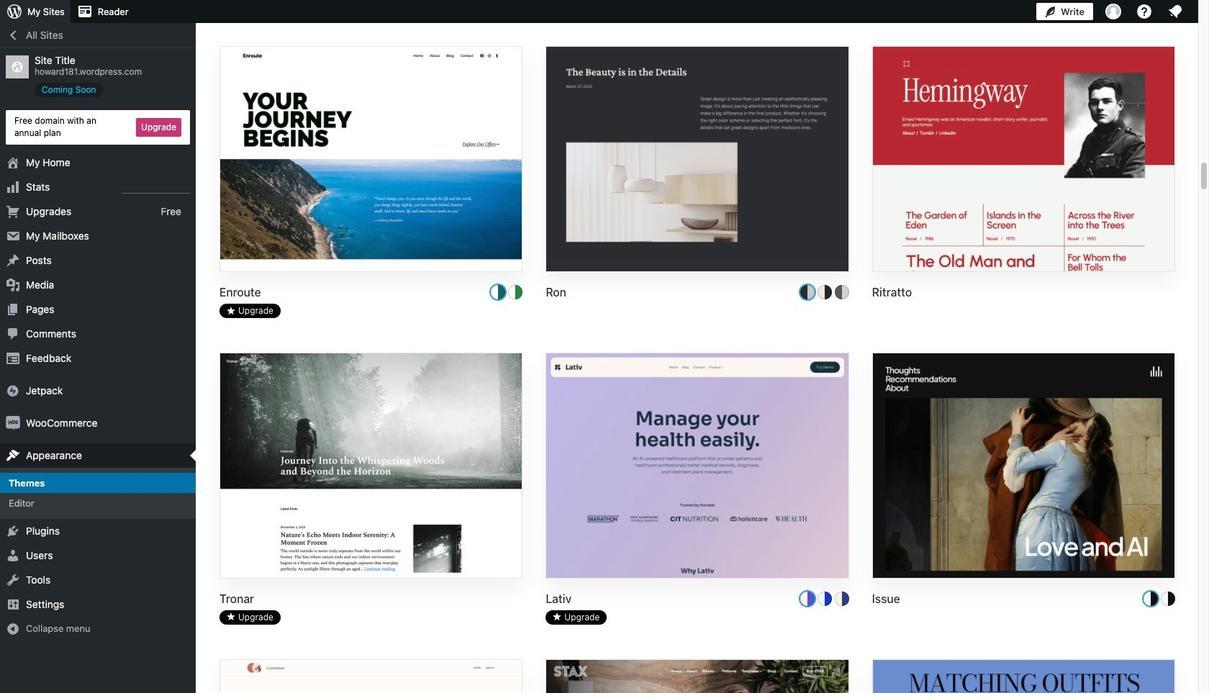 Task type: vqa. For each thing, say whether or not it's contained in the screenshot.
1st plugin icon
no



Task type: describe. For each thing, give the bounding box(es) containing it.
my profile image
[[1106, 4, 1122, 19]]

carnation image
[[220, 660, 522, 693]]

highest hourly views 0 image
[[122, 184, 190, 193]]

manage your notifications image
[[1167, 3, 1184, 20]]

issue is a magazine theme focused on sizable typography and imagery to grow your blog posts, reviews, artwork, and news. image
[[873, 354, 1175, 580]]

stax is a premium block theme for the wordpress full-site editor. the design is clean, versatile, and totally customizable. additionally, the setup wizard provides a super simple installation process — so your site will appear exactly as the demo within moments of activation. image
[[547, 660, 848, 693]]

ron is a minimalist blogging theme designed with a focus on delivering an exceptional reading experience. its unique offset post layout and sticky post navigation make it stand out. by intentionally omitting a header, it includes only a footer, ron allows readers to dive straight into the content without distractions. image
[[547, 47, 848, 273]]

tronar is a simple blog theme. it works best with featured images. the latest sticky post appears at the top with a large featured image. image
[[220, 354, 522, 580]]

besides an appreciable headshot, the theme offers large titles, descriptions, and links right away. there is also a grid of posts, and no post feature images are used anytime. image
[[873, 47, 1175, 273]]



Task type: locate. For each thing, give the bounding box(es) containing it.
1 img image from the top
[[6, 383, 20, 398]]

img image
[[6, 383, 20, 398], [6, 416, 20, 430]]

didone draws inspiration from a genre of serif typeface that originated in the 18th century and became the standard style for general-purpose printing. it is bold, straightforward and timeless, designed to bring attention to the content and ideal to those looking to showcase written content elegantly. image
[[873, 660, 1175, 693]]

2 img image from the top
[[6, 416, 20, 430]]

1 vertical spatial img image
[[6, 416, 20, 430]]

help image
[[1136, 3, 1153, 20]]

enroute is a business theme image
[[220, 47, 522, 273]]

lativ is a wordpress block theme specifically designed for businesses and startups. it offers fresh, vibrant color palettes and sleek, modern templates that are perfect for companies looking to establish a bold and innovative online presence. image
[[547, 354, 848, 580]]

0 vertical spatial img image
[[6, 383, 20, 398]]



